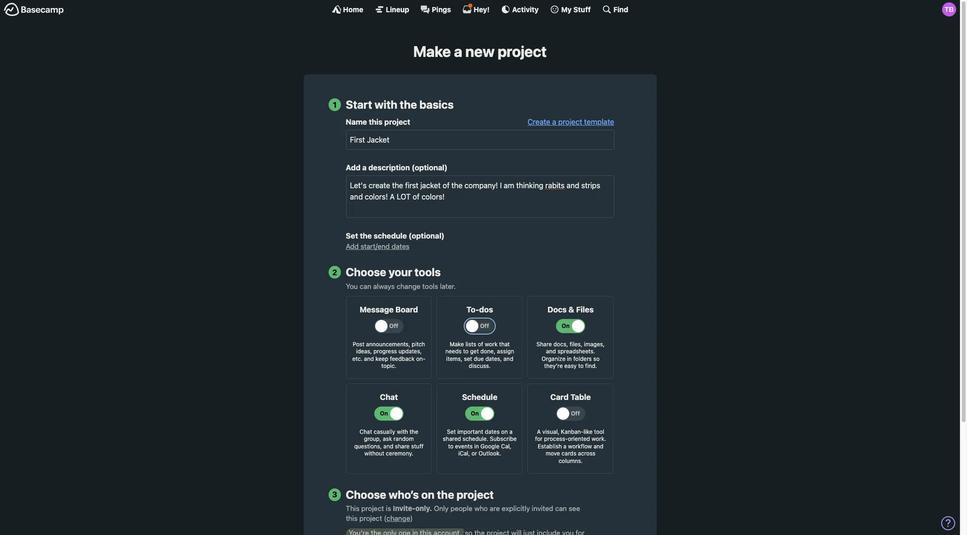 Task type: locate. For each thing, give the bounding box(es) containing it.
0 vertical spatial make
[[413, 42, 451, 60]]

1
[[333, 100, 337, 110]]

dates up subscribe
[[485, 428, 500, 435]]

1 horizontal spatial on
[[501, 428, 508, 435]]

on
[[501, 428, 508, 435], [421, 488, 435, 501]]

folders
[[573, 355, 592, 362]]

across
[[578, 450, 596, 457]]

set up shared
[[447, 428, 456, 435]]

files,
[[570, 341, 582, 348]]

the left basics
[[400, 98, 417, 111]]

this right name at the left top
[[369, 118, 383, 126]]

visual,
[[542, 428, 559, 435]]

tools up later.
[[415, 266, 441, 279]]

(optional) right "description"
[[412, 163, 448, 172]]

needs
[[445, 348, 462, 355]]

choose
[[346, 266, 386, 279], [346, 488, 386, 501]]

the up start/end
[[360, 232, 372, 240]]

and inside chat casually with the group, ask random questions, and share stuff without ceremony.
[[383, 443, 393, 450]]

this project is invite-only.
[[346, 505, 432, 513]]

make up needs
[[450, 341, 464, 348]]

description
[[368, 163, 410, 172]]

chat casually with the group, ask random questions, and share stuff without ceremony.
[[354, 428, 424, 457]]

1 vertical spatial on
[[421, 488, 435, 501]]

0 vertical spatial dates
[[392, 242, 410, 251]]

choose up this
[[346, 488, 386, 501]]

of
[[478, 341, 483, 348]]

add left "description"
[[346, 163, 361, 172]]

to down folders
[[578, 363, 584, 370]]

chat down topic.
[[380, 393, 398, 402]]

0 vertical spatial on
[[501, 428, 508, 435]]

1 vertical spatial this
[[346, 514, 358, 523]]

move
[[546, 450, 560, 457]]

schedule
[[462, 393, 498, 402]]

google
[[481, 443, 500, 450]]

create
[[528, 118, 550, 126]]

(
[[384, 514, 387, 523]]

share docs, files, images, and spreadsheets. organize in folders so they're easy to find.
[[537, 341, 605, 370]]

people
[[451, 505, 473, 513]]

dates down schedule
[[392, 242, 410, 251]]

(optional) right schedule
[[409, 232, 445, 240]]

topic.
[[381, 363, 396, 370]]

that
[[499, 341, 510, 348]]

card table
[[550, 393, 591, 402]]

the up random
[[410, 428, 418, 435]]

project
[[498, 42, 547, 60], [384, 118, 410, 126], [558, 118, 582, 126], [457, 488, 494, 501], [361, 505, 384, 513], [359, 514, 382, 523]]

with up name this project
[[375, 98, 397, 111]]

stuff
[[573, 5, 591, 13]]

items,
[[446, 355, 462, 362]]

make inside make lists of work that needs to get done, assign items, set due dates, and discuss.
[[450, 341, 464, 348]]

a up cards at the bottom of the page
[[563, 443, 567, 450]]

1 vertical spatial make
[[450, 341, 464, 348]]

choose for choose who's on the project
[[346, 488, 386, 501]]

find.
[[585, 363, 597, 370]]

1 choose from the top
[[346, 266, 386, 279]]

the up the "only"
[[437, 488, 454, 501]]

start/end
[[361, 242, 390, 251]]

1 vertical spatial (optional)
[[409, 232, 445, 240]]

0 horizontal spatial chat
[[360, 428, 372, 435]]

a for create
[[552, 118, 556, 126]]

and down ask
[[383, 443, 393, 450]]

1 vertical spatial chat
[[360, 428, 372, 435]]

find button
[[602, 5, 628, 14]]

2 vertical spatial to
[[448, 443, 454, 450]]

0 horizontal spatial set
[[346, 232, 358, 240]]

set inside set important dates on a shared schedule. subscribe to events in google cal, ical, or outlook.
[[447, 428, 456, 435]]

start with the basics
[[346, 98, 454, 111]]

1 horizontal spatial dates
[[485, 428, 500, 435]]

can
[[360, 282, 371, 290], [555, 505, 567, 513]]

start
[[346, 98, 372, 111]]

1 vertical spatial in
[[474, 443, 479, 450]]

1 horizontal spatial set
[[447, 428, 456, 435]]

1 add from the top
[[346, 163, 361, 172]]

schedule.
[[463, 436, 488, 443]]

set
[[346, 232, 358, 240], [447, 428, 456, 435]]

set up add start/end dates link
[[346, 232, 358, 240]]

0 horizontal spatial to
[[448, 443, 454, 450]]

is
[[386, 505, 391, 513]]

2 horizontal spatial to
[[578, 363, 584, 370]]

and down assign
[[503, 355, 513, 362]]

1 vertical spatial to
[[578, 363, 584, 370]]

project left template
[[558, 118, 582, 126]]

home
[[343, 5, 363, 13]]

0 vertical spatial choose
[[346, 266, 386, 279]]

(optional) inside set the schedule (optional) add start/end dates
[[409, 232, 445, 240]]

and down work.
[[594, 443, 604, 450]]

this
[[369, 118, 383, 126], [346, 514, 358, 523]]

0 vertical spatial tools
[[415, 266, 441, 279]]

0 vertical spatial with
[[375, 98, 397, 111]]

add inside set the schedule (optional) add start/end dates
[[346, 242, 359, 251]]

a inside set important dates on a shared schedule. subscribe to events in google cal, ical, or outlook.
[[509, 428, 513, 435]]

and up organize at the right of page
[[546, 348, 556, 355]]

1 vertical spatial with
[[397, 428, 408, 435]]

project inside only people who are explicitly invited can see this project (
[[359, 514, 382, 523]]

1 vertical spatial choose
[[346, 488, 386, 501]]

a left "description"
[[362, 163, 367, 172]]

make for make a new project
[[413, 42, 451, 60]]

make for make lists of work that needs to get done, assign items, set due dates, and discuss.
[[450, 341, 464, 348]]

1 horizontal spatial to
[[463, 348, 469, 355]]

pings
[[432, 5, 451, 13]]

so
[[593, 355, 600, 362]]

shared
[[443, 436, 461, 443]]

and down "ideas,"
[[364, 355, 374, 362]]

a right create
[[552, 118, 556, 126]]

chat up group,
[[360, 428, 372, 435]]

with up random
[[397, 428, 408, 435]]

project left (
[[359, 514, 382, 523]]

)
[[410, 514, 413, 523]]

invite-
[[393, 505, 416, 513]]

process-
[[544, 436, 568, 443]]

project up who at the bottom of page
[[457, 488, 494, 501]]

a
[[454, 42, 462, 60], [552, 118, 556, 126], [362, 163, 367, 172], [509, 428, 513, 435], [563, 443, 567, 450]]

(optional)
[[412, 163, 448, 172], [409, 232, 445, 240]]

1 horizontal spatial in
[[567, 355, 572, 362]]

set
[[464, 355, 472, 362]]

on up "only." at left bottom
[[421, 488, 435, 501]]

to up 'set'
[[463, 348, 469, 355]]

0 vertical spatial in
[[567, 355, 572, 362]]

keep
[[376, 355, 388, 362]]

can right you
[[360, 282, 371, 290]]

change down the your
[[397, 282, 421, 290]]

this down this
[[346, 514, 358, 523]]

1 vertical spatial change
[[387, 514, 410, 523]]

docs
[[548, 305, 567, 314]]

main element
[[0, 0, 960, 18]]

0 vertical spatial chat
[[380, 393, 398, 402]]

tools left later.
[[422, 282, 438, 290]]

card
[[550, 393, 569, 402]]

1 horizontal spatial can
[[555, 505, 567, 513]]

3
[[332, 490, 337, 500]]

make down the pings popup button
[[413, 42, 451, 60]]

set for the
[[346, 232, 358, 240]]

name this project
[[346, 118, 410, 126]]

on up subscribe
[[501, 428, 508, 435]]

change
[[397, 282, 421, 290], [387, 514, 410, 523]]

establish
[[538, 443, 562, 450]]

dates inside set important dates on a shared schedule. subscribe to events in google cal, ical, or outlook.
[[485, 428, 500, 435]]

lineup
[[386, 5, 409, 13]]

important
[[457, 428, 483, 435]]

0 vertical spatial to
[[463, 348, 469, 355]]

a for add
[[362, 163, 367, 172]]

a up subscribe
[[509, 428, 513, 435]]

add left start/end
[[346, 242, 359, 251]]

kanban-
[[561, 428, 584, 435]]

who
[[474, 505, 488, 513]]

on inside set important dates on a shared schedule. subscribe to events in google cal, ical, or outlook.
[[501, 428, 508, 435]]

and
[[546, 348, 556, 355], [364, 355, 374, 362], [503, 355, 513, 362], [383, 443, 393, 450], [594, 443, 604, 450]]

to down shared
[[448, 443, 454, 450]]

dates
[[392, 242, 410, 251], [485, 428, 500, 435]]

set inside set the schedule (optional) add start/end dates
[[346, 232, 358, 240]]

add
[[346, 163, 361, 172], [346, 242, 359, 251]]

to
[[463, 348, 469, 355], [578, 363, 584, 370], [448, 443, 454, 450]]

0 horizontal spatial this
[[346, 514, 358, 523]]

0 vertical spatial can
[[360, 282, 371, 290]]

2 add from the top
[[346, 242, 359, 251]]

assign
[[497, 348, 514, 355]]

(optional) for set the schedule (optional) add start/end dates
[[409, 232, 445, 240]]

0 horizontal spatial in
[[474, 443, 479, 450]]

1 vertical spatial tools
[[422, 282, 438, 290]]

get
[[470, 348, 479, 355]]

1 vertical spatial dates
[[485, 428, 500, 435]]

0 vertical spatial add
[[346, 163, 361, 172]]

1 vertical spatial add
[[346, 242, 359, 251]]

outlook.
[[479, 450, 501, 457]]

a left new
[[454, 42, 462, 60]]

chat
[[380, 393, 398, 402], [360, 428, 372, 435]]

in down schedule.
[[474, 443, 479, 450]]

chat inside chat casually with the group, ask random questions, and share stuff without ceremony.
[[360, 428, 372, 435]]

basics
[[419, 98, 454, 111]]

choose for choose your tools
[[346, 266, 386, 279]]

choose up you
[[346, 266, 386, 279]]

my
[[561, 5, 572, 13]]

change down "invite-"
[[387, 514, 410, 523]]

1 vertical spatial set
[[447, 428, 456, 435]]

in up easy at the bottom right
[[567, 355, 572, 362]]

create a project template
[[528, 118, 614, 126]]

1 vertical spatial can
[[555, 505, 567, 513]]

lists
[[466, 341, 476, 348]]

dates,
[[485, 355, 502, 362]]

2 choose from the top
[[346, 488, 386, 501]]

0 horizontal spatial dates
[[392, 242, 410, 251]]

1 horizontal spatial this
[[369, 118, 383, 126]]

dos
[[479, 305, 493, 314]]

who's
[[389, 488, 419, 501]]

activity link
[[501, 5, 539, 14]]

1 horizontal spatial chat
[[380, 393, 398, 402]]

0 vertical spatial set
[[346, 232, 358, 240]]

0 vertical spatial (optional)
[[412, 163, 448, 172]]

can left see
[[555, 505, 567, 513]]

and inside post announcements, pitch ideas, progress updates, etc. and keep feedback on- topic.
[[364, 355, 374, 362]]



Task type: describe. For each thing, give the bounding box(es) containing it.
my stuff button
[[550, 5, 591, 14]]

cards
[[562, 450, 576, 457]]

0 horizontal spatial can
[[360, 282, 371, 290]]

a
[[537, 428, 541, 435]]

find
[[613, 5, 628, 13]]

updates,
[[399, 348, 422, 355]]

chat for chat
[[380, 393, 398, 402]]

they're
[[544, 363, 563, 370]]

name
[[346, 118, 367, 126]]

and inside share docs, files, images, and spreadsheets. organize in folders so they're easy to find.
[[546, 348, 556, 355]]

pitch
[[412, 341, 425, 348]]

new
[[465, 42, 495, 60]]

board
[[396, 305, 418, 314]]

on-
[[416, 355, 426, 362]]

message board
[[360, 305, 418, 314]]

announcements,
[[366, 341, 410, 348]]

Add a description (optional) text field
[[346, 176, 614, 218]]

0 vertical spatial this
[[369, 118, 383, 126]]

choose your tools
[[346, 266, 441, 279]]

a inside a visual, kanban-like tool for process-oriented work. establish a workflow and move cards across columns.
[[563, 443, 567, 450]]

ceremony.
[[386, 450, 413, 457]]

files
[[576, 305, 594, 314]]

table
[[571, 393, 591, 402]]

to-
[[467, 305, 479, 314]]

spreadsheets.
[[558, 348, 595, 355]]

ask
[[383, 436, 392, 443]]

0 horizontal spatial on
[[421, 488, 435, 501]]

a for make
[[454, 42, 462, 60]]

easy
[[564, 363, 577, 370]]

you
[[346, 282, 358, 290]]

can inside only people who are explicitly invited can see this project (
[[555, 505, 567, 513]]

&
[[569, 305, 574, 314]]

project down activity link
[[498, 42, 547, 60]]

set important dates on a shared schedule. subscribe to events in google cal, ical, or outlook.
[[443, 428, 517, 457]]

pings button
[[421, 5, 451, 14]]

work
[[485, 341, 498, 348]]

without
[[364, 450, 384, 457]]

set for important
[[447, 428, 456, 435]]

ical,
[[458, 450, 470, 457]]

to inside make lists of work that needs to get done, assign items, set due dates, and discuss.
[[463, 348, 469, 355]]

the inside chat casually with the group, ask random questions, and share stuff without ceremony.
[[410, 428, 418, 435]]

0 vertical spatial change
[[397, 282, 421, 290]]

change )
[[387, 514, 413, 523]]

workflow
[[568, 443, 592, 450]]

to-dos
[[467, 305, 493, 314]]

discuss.
[[469, 363, 491, 370]]

questions,
[[354, 443, 382, 450]]

feedback
[[390, 355, 415, 362]]

columns.
[[559, 458, 583, 465]]

and inside make lists of work that needs to get done, assign items, set due dates, and discuss.
[[503, 355, 513, 362]]

dates inside set the schedule (optional) add start/end dates
[[392, 242, 410, 251]]

in inside set important dates on a shared schedule. subscribe to events in google cal, ical, or outlook.
[[474, 443, 479, 450]]

add a description (optional)
[[346, 163, 448, 172]]

to inside set important dates on a shared schedule. subscribe to events in google cal, ical, or outlook.
[[448, 443, 454, 450]]

home link
[[332, 5, 363, 14]]

choose who's on the project
[[346, 488, 494, 501]]

are
[[490, 505, 500, 513]]

the inside set the schedule (optional) add start/end dates
[[360, 232, 372, 240]]

your
[[389, 266, 412, 279]]

share
[[395, 443, 410, 450]]

chat for chat casually with the group, ask random questions, and share stuff without ceremony.
[[360, 428, 372, 435]]

done,
[[480, 348, 495, 355]]

add start/end dates link
[[346, 242, 410, 251]]

project down start with the basics
[[384, 118, 410, 126]]

only
[[434, 505, 449, 513]]

make lists of work that needs to get done, assign items, set due dates, and discuss.
[[445, 341, 514, 370]]

hey! button
[[462, 3, 490, 14]]

cal,
[[501, 443, 511, 450]]

make a new project
[[413, 42, 547, 60]]

group,
[[364, 436, 381, 443]]

project left is
[[361, 505, 384, 513]]

tool
[[594, 428, 604, 435]]

switch accounts image
[[4, 2, 64, 17]]

etc.
[[352, 355, 362, 362]]

(optional) for add a description (optional)
[[412, 163, 448, 172]]

share
[[537, 341, 552, 348]]

random
[[394, 436, 414, 443]]

with inside chat casually with the group, ask random questions, and share stuff without ceremony.
[[397, 428, 408, 435]]

tyler black image
[[942, 2, 956, 16]]

to inside share docs, files, images, and spreadsheets. organize in folders so they're easy to find.
[[578, 363, 584, 370]]

post announcements, pitch ideas, progress updates, etc. and keep feedback on- topic.
[[352, 341, 426, 370]]

work.
[[592, 436, 606, 443]]

create a project template link
[[528, 118, 614, 126]]

casually
[[374, 428, 395, 435]]

Name this project text field
[[346, 130, 614, 150]]

in inside share docs, files, images, and spreadsheets. organize in folders so they're easy to find.
[[567, 355, 572, 362]]

you can always change tools later.
[[346, 282, 456, 290]]

set the schedule (optional) add start/end dates
[[346, 232, 445, 251]]

organize
[[542, 355, 566, 362]]

progress
[[374, 348, 397, 355]]

oriented
[[568, 436, 590, 443]]

and inside a visual, kanban-like tool for process-oriented work. establish a workflow and move cards across columns.
[[594, 443, 604, 450]]

this inside only people who are explicitly invited can see this project (
[[346, 514, 358, 523]]

post
[[353, 341, 365, 348]]

lineup link
[[375, 5, 409, 14]]

a visual, kanban-like tool for process-oriented work. establish a workflow and move cards across columns.
[[535, 428, 606, 465]]

images,
[[584, 341, 605, 348]]

docs,
[[554, 341, 568, 348]]



Task type: vqa. For each thing, say whether or not it's contained in the screenshot.


